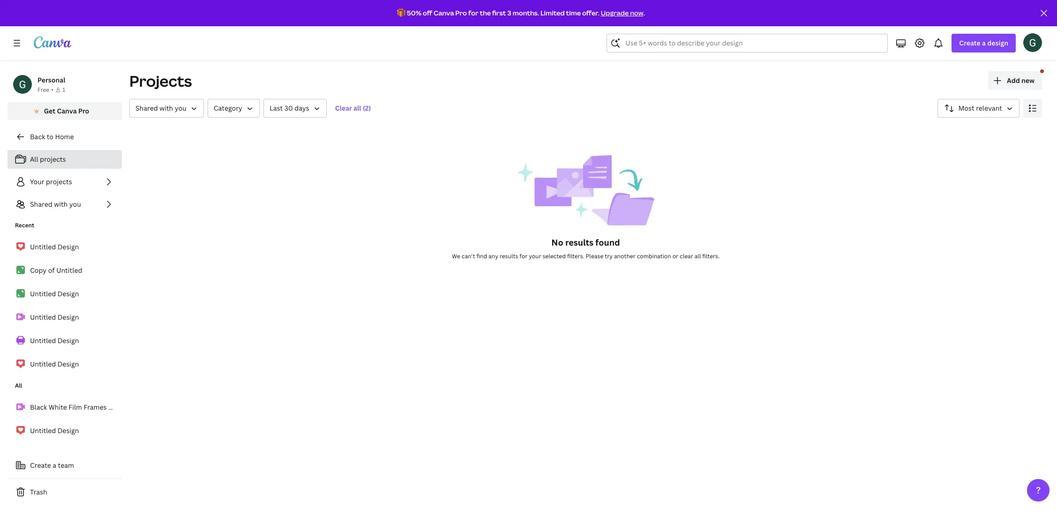 Task type: locate. For each thing, give the bounding box(es) containing it.
create inside dropdown button
[[960, 38, 981, 47]]

home
[[55, 132, 74, 141]]

create left design
[[960, 38, 981, 47]]

5 untitled design from the top
[[30, 360, 79, 369]]

2 vertical spatial list
[[8, 398, 155, 509]]

0 vertical spatial with
[[160, 104, 173, 113]]

2 list from the top
[[8, 237, 122, 374]]

0 vertical spatial shared with you
[[136, 104, 187, 113]]

1
[[62, 86, 65, 94]]

1 vertical spatial canva
[[57, 106, 77, 115]]

all inside no results found we can't find any results for your selected filters. please try another combination or clear all filters.
[[695, 252, 701, 260]]

create
[[960, 38, 981, 47], [30, 461, 51, 470]]

for inside no results found we can't find any results for your selected filters. please try another combination or clear all filters.
[[520, 252, 528, 260]]

you down the your projects link
[[69, 200, 81, 209]]

free
[[38, 86, 49, 94]]

1 vertical spatial all
[[15, 382, 22, 390]]

months.
[[513, 8, 539, 17]]

all for all
[[15, 382, 22, 390]]

1 horizontal spatial shared with you
[[136, 104, 187, 113]]

1 horizontal spatial all
[[695, 252, 701, 260]]

5 design from the top
[[58, 360, 79, 369]]

1 vertical spatial with
[[54, 200, 68, 209]]

all left (2)
[[354, 104, 361, 113]]

projects
[[40, 155, 66, 164], [46, 177, 72, 186]]

🎁
[[397, 8, 406, 17]]

with
[[160, 104, 173, 113], [54, 200, 68, 209]]

3 list from the top
[[8, 398, 155, 509]]

design for third untitled design link from the bottom of the page
[[58, 336, 79, 345]]

black white film frames birthday video
[[30, 403, 155, 412]]

your
[[529, 252, 542, 260]]

results right any
[[500, 252, 518, 260]]

2 design from the top
[[58, 289, 79, 298]]

shared with you link
[[8, 195, 122, 214]]

Category button
[[208, 99, 260, 118]]

untitled
[[30, 242, 56, 251], [56, 266, 82, 275], [30, 289, 56, 298], [30, 313, 56, 322], [30, 336, 56, 345], [30, 360, 56, 369], [30, 426, 56, 435]]

0 vertical spatial a
[[983, 38, 986, 47]]

filters. left please
[[567, 252, 585, 260]]

0 vertical spatial you
[[175, 104, 187, 113]]

0 horizontal spatial create
[[30, 461, 51, 470]]

now
[[630, 8, 644, 17]]

1 vertical spatial all
[[695, 252, 701, 260]]

1 horizontal spatial pro
[[456, 8, 467, 17]]

last
[[270, 104, 283, 113]]

team
[[58, 461, 74, 470]]

1 vertical spatial shared
[[30, 200, 52, 209]]

0 vertical spatial projects
[[40, 155, 66, 164]]

5 untitled design link from the top
[[8, 355, 122, 374]]

you down projects
[[175, 104, 187, 113]]

results
[[566, 237, 594, 248], [500, 252, 518, 260]]

1 vertical spatial pro
[[78, 106, 89, 115]]

filters. right clear
[[703, 252, 720, 260]]

get canva pro
[[44, 106, 89, 115]]

untitled for fourth untitled design link from the bottom
[[30, 313, 56, 322]]

with down projects
[[160, 104, 173, 113]]

a for design
[[983, 38, 986, 47]]

with down the your projects link
[[54, 200, 68, 209]]

0 horizontal spatial filters.
[[567, 252, 585, 260]]

Search search field
[[626, 34, 870, 52]]

to
[[47, 132, 53, 141]]

0 horizontal spatial all
[[354, 104, 361, 113]]

Sort by button
[[938, 99, 1020, 118]]

1 horizontal spatial filters.
[[703, 252, 720, 260]]

0 vertical spatial list
[[8, 150, 122, 214]]

0 horizontal spatial for
[[468, 8, 479, 17]]

0 horizontal spatial pro
[[78, 106, 89, 115]]

30
[[285, 104, 293, 113]]

1 vertical spatial projects
[[46, 177, 72, 186]]

1 vertical spatial a
[[53, 461, 56, 470]]

shared down projects
[[136, 104, 158, 113]]

all
[[354, 104, 361, 113], [695, 252, 701, 260]]

0 vertical spatial create
[[960, 38, 981, 47]]

most
[[959, 104, 975, 113]]

untitled design link
[[8, 237, 122, 257], [8, 284, 122, 304], [8, 308, 122, 327], [8, 331, 122, 351], [8, 355, 122, 374], [8, 421, 122, 441]]

clear
[[335, 104, 352, 113]]

canva right get
[[57, 106, 77, 115]]

1 horizontal spatial with
[[160, 104, 173, 113]]

1 horizontal spatial all
[[30, 155, 38, 164]]

a inside dropdown button
[[983, 38, 986, 47]]

list
[[8, 150, 122, 214], [8, 237, 122, 374], [8, 398, 155, 509]]

0 vertical spatial pro
[[456, 8, 467, 17]]

you
[[175, 104, 187, 113], [69, 200, 81, 209]]

shared
[[136, 104, 158, 113], [30, 200, 52, 209]]

results up please
[[566, 237, 594, 248]]

pro left the
[[456, 8, 467, 17]]

shared with you
[[136, 104, 187, 113], [30, 200, 81, 209]]

0 horizontal spatial results
[[500, 252, 518, 260]]

canva right off
[[434, 8, 454, 17]]

of
[[48, 266, 55, 275]]

(2)
[[363, 104, 371, 113]]

find
[[477, 252, 487, 260]]

1 horizontal spatial canva
[[434, 8, 454, 17]]

filters.
[[567, 252, 585, 260], [703, 252, 720, 260]]

3 untitled design link from the top
[[8, 308, 122, 327]]

None search field
[[607, 34, 888, 53]]

4 untitled design from the top
[[30, 336, 79, 345]]

design for sixth untitled design link from the top of the page
[[58, 426, 79, 435]]

a
[[983, 38, 986, 47], [53, 461, 56, 470]]

Owner button
[[129, 99, 204, 118]]

1 horizontal spatial shared
[[136, 104, 158, 113]]

0 vertical spatial shared
[[136, 104, 158, 113]]

video
[[137, 403, 155, 412]]

pro inside button
[[78, 106, 89, 115]]

all right clear
[[695, 252, 701, 260]]

for left your
[[520, 252, 528, 260]]

for left the
[[468, 8, 479, 17]]

a left design
[[983, 38, 986, 47]]

1 vertical spatial create
[[30, 461, 51, 470]]

0 horizontal spatial shared with you
[[30, 200, 81, 209]]

design
[[58, 242, 79, 251], [58, 289, 79, 298], [58, 313, 79, 322], [58, 336, 79, 345], [58, 360, 79, 369], [58, 426, 79, 435]]

for
[[468, 8, 479, 17], [520, 252, 528, 260]]

create inside button
[[30, 461, 51, 470]]

3 design from the top
[[58, 313, 79, 322]]

1 vertical spatial list
[[8, 237, 122, 374]]

1 horizontal spatial you
[[175, 104, 187, 113]]

0 horizontal spatial canva
[[57, 106, 77, 115]]

all
[[30, 155, 38, 164], [15, 382, 22, 390]]

create left team on the left bottom
[[30, 461, 51, 470]]

greg robinson image
[[1024, 33, 1043, 52]]

you inside "owner" button
[[175, 104, 187, 113]]

all inside clear all (2) link
[[354, 104, 361, 113]]

get canva pro button
[[8, 102, 122, 120]]

1 horizontal spatial create
[[960, 38, 981, 47]]

all for all projects
[[30, 155, 38, 164]]

we
[[452, 252, 460, 260]]

projects
[[129, 71, 192, 91]]

0 vertical spatial all
[[354, 104, 361, 113]]

clear
[[680, 252, 694, 260]]

untitled for third untitled design link from the bottom of the page
[[30, 336, 56, 345]]

trash link
[[8, 483, 122, 502]]

create for create a team
[[30, 461, 51, 470]]

shared with you down your projects at top
[[30, 200, 81, 209]]

projects right the your
[[46, 177, 72, 186]]

untitled for 1st untitled design link
[[30, 242, 56, 251]]

1 horizontal spatial for
[[520, 252, 528, 260]]

shared down the your
[[30, 200, 52, 209]]

3 untitled design from the top
[[30, 313, 79, 322]]

please
[[586, 252, 604, 260]]

0 horizontal spatial all
[[15, 382, 22, 390]]

selected
[[543, 252, 566, 260]]

create a design button
[[952, 34, 1016, 53]]

untitled for sixth untitled design link from the top of the page
[[30, 426, 56, 435]]

your projects link
[[8, 173, 122, 191]]

untitled design
[[30, 242, 79, 251], [30, 289, 79, 298], [30, 313, 79, 322], [30, 336, 79, 345], [30, 360, 79, 369], [30, 426, 79, 435]]

4 design from the top
[[58, 336, 79, 345]]

0 horizontal spatial with
[[54, 200, 68, 209]]

0 horizontal spatial you
[[69, 200, 81, 209]]

6 design from the top
[[58, 426, 79, 435]]

a inside button
[[53, 461, 56, 470]]

0 horizontal spatial a
[[53, 461, 56, 470]]

list containing black white film frames birthday video
[[8, 398, 155, 509]]

shared inside "owner" button
[[136, 104, 158, 113]]

new
[[1022, 76, 1035, 85]]

design for 2nd untitled design link from the bottom of the page
[[58, 360, 79, 369]]

clear all (2)
[[335, 104, 371, 113]]

🎁 50% off canva pro for the first 3 months. limited time offer. upgrade now .
[[397, 8, 645, 17]]

projects down back to home
[[40, 155, 66, 164]]

1 vertical spatial shared with you
[[30, 200, 81, 209]]

1 list from the top
[[8, 150, 122, 214]]

shared with you down projects
[[136, 104, 187, 113]]

1 filters. from the left
[[567, 252, 585, 260]]

a left team on the left bottom
[[53, 461, 56, 470]]

add new button
[[989, 71, 1043, 90]]

copy of untitled
[[30, 266, 82, 275]]

0 vertical spatial results
[[566, 237, 594, 248]]

1 vertical spatial for
[[520, 252, 528, 260]]

pro up back to home link
[[78, 106, 89, 115]]

shared with you inside "owner" button
[[136, 104, 187, 113]]

1 untitled design from the top
[[30, 242, 79, 251]]

1 vertical spatial results
[[500, 252, 518, 260]]

your projects
[[30, 177, 72, 186]]

1 horizontal spatial a
[[983, 38, 986, 47]]

pro
[[456, 8, 467, 17], [78, 106, 89, 115]]

1 design from the top
[[58, 242, 79, 251]]

canva
[[434, 8, 454, 17], [57, 106, 77, 115]]

0 vertical spatial all
[[30, 155, 38, 164]]



Task type: vqa. For each thing, say whether or not it's contained in the screenshot.
filters.
yes



Task type: describe. For each thing, give the bounding box(es) containing it.
design for fourth untitled design link from the bottom
[[58, 313, 79, 322]]

add
[[1007, 76, 1020, 85]]

another
[[614, 252, 636, 260]]

projects for all projects
[[40, 155, 66, 164]]

your
[[30, 177, 44, 186]]

personal
[[38, 76, 65, 84]]

upgrade now button
[[601, 8, 644, 17]]

50%
[[407, 8, 422, 17]]

birthday
[[108, 403, 136, 412]]

relevant
[[977, 104, 1003, 113]]

black white film frames birthday video link
[[8, 398, 155, 417]]

category
[[214, 104, 242, 113]]

frames
[[84, 403, 107, 412]]

1 vertical spatial you
[[69, 200, 81, 209]]

3
[[508, 8, 512, 17]]

back
[[30, 132, 45, 141]]

create a team
[[30, 461, 74, 470]]

film
[[69, 403, 82, 412]]

1 untitled design link from the top
[[8, 237, 122, 257]]

0 vertical spatial for
[[468, 8, 479, 17]]

all projects link
[[8, 150, 122, 169]]

design for 1st untitled design link
[[58, 242, 79, 251]]

clear all (2) link
[[331, 99, 376, 118]]

6 untitled design from the top
[[30, 426, 79, 435]]

untitled for 2nd untitled design link from the bottom of the page
[[30, 360, 56, 369]]

untitled for 2nd untitled design link
[[30, 289, 56, 298]]

design
[[988, 38, 1009, 47]]

combination
[[637, 252, 671, 260]]

or
[[673, 252, 679, 260]]

time
[[566, 8, 581, 17]]

Date modified button
[[264, 99, 327, 118]]

list containing untitled design
[[8, 237, 122, 374]]

6 untitled design link from the top
[[8, 421, 122, 441]]

0 vertical spatial canva
[[434, 8, 454, 17]]

2 untitled design link from the top
[[8, 284, 122, 304]]

get
[[44, 106, 55, 115]]

with inside "owner" button
[[160, 104, 173, 113]]

trash
[[30, 488, 47, 497]]

upgrade
[[601, 8, 629, 17]]

0 horizontal spatial shared
[[30, 200, 52, 209]]

first
[[492, 8, 506, 17]]

4 untitled design link from the top
[[8, 331, 122, 351]]

all projects
[[30, 155, 66, 164]]

.
[[644, 8, 645, 17]]

create a team button
[[8, 456, 122, 475]]

list containing all projects
[[8, 150, 122, 214]]

a for team
[[53, 461, 56, 470]]

2 untitled design from the top
[[30, 289, 79, 298]]

white
[[49, 403, 67, 412]]

design for 2nd untitled design link
[[58, 289, 79, 298]]

can't
[[462, 252, 475, 260]]

try
[[605, 252, 613, 260]]

shared with you inside list
[[30, 200, 81, 209]]

create for create a design
[[960, 38, 981, 47]]

limited
[[541, 8, 565, 17]]

found
[[596, 237, 620, 248]]

add new
[[1007, 76, 1035, 85]]

1 horizontal spatial results
[[566, 237, 594, 248]]

no results found we can't find any results for your selected filters. please try another combination or clear all filters.
[[452, 237, 720, 260]]

most relevant
[[959, 104, 1003, 113]]

days
[[295, 104, 309, 113]]

projects for your projects
[[46, 177, 72, 186]]

off
[[423, 8, 432, 17]]

2 filters. from the left
[[703, 252, 720, 260]]

canva inside button
[[57, 106, 77, 115]]

back to home link
[[8, 128, 122, 146]]

copy of untitled link
[[8, 261, 122, 280]]

create a design
[[960, 38, 1009, 47]]

no
[[552, 237, 564, 248]]

the
[[480, 8, 491, 17]]

copy
[[30, 266, 47, 275]]

any
[[489, 252, 499, 260]]

offer.
[[582, 8, 600, 17]]

free •
[[38, 86, 53, 94]]

•
[[51, 86, 53, 94]]

black
[[30, 403, 47, 412]]

recent
[[15, 221, 34, 229]]

last 30 days
[[270, 104, 309, 113]]

back to home
[[30, 132, 74, 141]]



